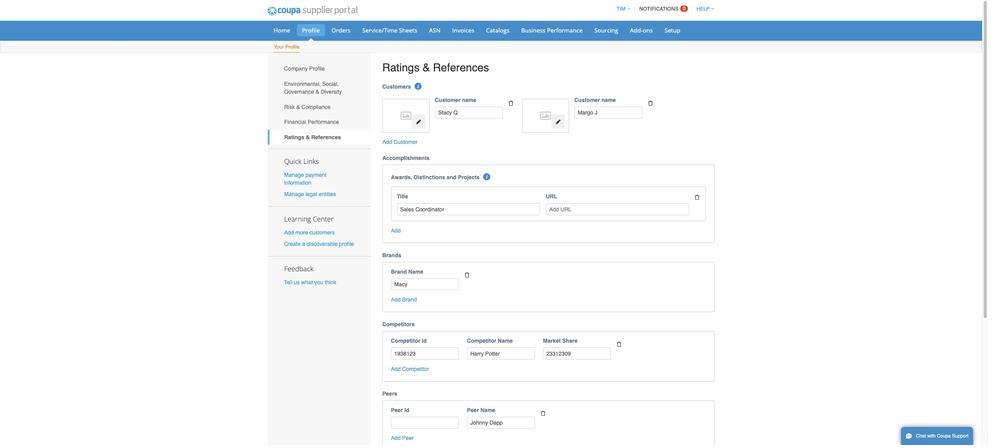 Task type: describe. For each thing, give the bounding box(es) containing it.
your profile link
[[273, 42, 300, 53]]

0 vertical spatial profile
[[302, 26, 320, 34]]

manage for manage legal entities
[[284, 191, 304, 197]]

Customer name text field
[[575, 107, 643, 118]]

information
[[284, 179, 311, 186]]

chat
[[917, 433, 927, 439]]

manage legal entities
[[284, 191, 336, 197]]

market share
[[543, 338, 578, 344]]

Peer Id text field
[[391, 417, 459, 429]]

customer for customer name text box
[[575, 97, 600, 103]]

business performance link
[[516, 24, 588, 36]]

environmental, social, governance & diversity link
[[268, 76, 371, 99]]

& inside "link"
[[297, 104, 300, 110]]

profile for your profile
[[285, 44, 300, 50]]

brand name
[[391, 269, 424, 275]]

ratings & references link
[[268, 130, 371, 145]]

awards, distinctions and projects
[[391, 174, 480, 181]]

entities
[[319, 191, 336, 197]]

coupa supplier portal image
[[262, 1, 363, 21]]

ons
[[643, 26, 653, 34]]

peer name
[[467, 407, 496, 413]]

tell us what you think
[[284, 279, 337, 286]]

quick
[[284, 156, 302, 166]]

environmental, social, governance & diversity
[[284, 81, 342, 95]]

catalogs
[[486, 26, 510, 34]]

add brand
[[391, 297, 417, 303]]

0
[[683, 5, 686, 11]]

market
[[543, 338, 561, 344]]

add button
[[391, 227, 401, 235]]

profile
[[339, 241, 354, 247]]

id for competitor id
[[422, 338, 427, 344]]

service/time
[[363, 26, 398, 34]]

0 vertical spatial brand
[[391, 269, 407, 275]]

add competitor button
[[391, 365, 429, 373]]

add for add more customers
[[284, 229, 294, 236]]

distinctions
[[414, 174, 445, 181]]

invoices link
[[447, 24, 480, 36]]

manage payment information link
[[284, 172, 327, 186]]

your profile
[[274, 44, 300, 50]]

add for add peer
[[391, 435, 401, 441]]

coupa
[[938, 433, 951, 439]]

setup link
[[660, 24, 686, 36]]

performance for business performance
[[547, 26, 583, 34]]

with
[[928, 433, 936, 439]]

Title text field
[[397, 203, 540, 215]]

catalogs link
[[481, 24, 515, 36]]

projects
[[458, 174, 480, 181]]

& inside environmental, social, governance & diversity
[[316, 89, 319, 95]]

competitor name
[[467, 338, 513, 344]]

url
[[546, 194, 557, 200]]

customers
[[310, 229, 335, 236]]

Peer Name text field
[[467, 417, 535, 429]]

add more customers
[[284, 229, 335, 236]]

financial
[[284, 119, 306, 125]]

discoverable
[[307, 241, 338, 247]]

Competitor Id text field
[[391, 348, 459, 360]]

payment
[[306, 172, 327, 178]]

1 horizontal spatial ratings
[[383, 61, 420, 74]]

home
[[274, 26, 290, 34]]

brand inside button
[[402, 297, 417, 303]]

competitor id
[[391, 338, 427, 344]]

sheets
[[399, 26, 418, 34]]

name for peer name
[[481, 407, 496, 413]]

legal
[[306, 191, 317, 197]]

Customer name text field
[[435, 107, 503, 118]]

chat with coupa support
[[917, 433, 969, 439]]

profile for company profile
[[309, 66, 325, 72]]

risk & compliance
[[284, 104, 331, 110]]

customer for customer name text field
[[435, 97, 461, 103]]

add peer button
[[391, 434, 414, 442]]

quick links
[[284, 156, 319, 166]]

feedback
[[284, 264, 314, 273]]

orders
[[332, 26, 351, 34]]

a
[[302, 241, 305, 247]]

us
[[294, 279, 300, 286]]

title
[[397, 194, 408, 200]]

add-ons link
[[625, 24, 658, 36]]

think
[[325, 279, 337, 286]]

notifications
[[640, 6, 679, 12]]

0 horizontal spatial references
[[311, 134, 341, 140]]

business performance
[[522, 26, 583, 34]]

company
[[284, 66, 308, 72]]

1 vertical spatial ratings & references
[[284, 134, 341, 140]]

logo image for customer name text field
[[387, 103, 426, 129]]

customers
[[383, 83, 411, 90]]

accomplishments
[[383, 155, 430, 161]]

customer name for customer name text box
[[575, 97, 616, 103]]

invoices
[[452, 26, 475, 34]]

share
[[563, 338, 578, 344]]

learning center
[[284, 214, 334, 224]]

environmental,
[[284, 81, 321, 87]]

asn
[[429, 26, 441, 34]]



Task type: locate. For each thing, give the bounding box(es) containing it.
add up create
[[284, 229, 294, 236]]

0 horizontal spatial ratings
[[284, 134, 304, 140]]

add up "competitors" on the left bottom of the page
[[391, 297, 401, 303]]

name up competitor name text box at the bottom of page
[[498, 338, 513, 344]]

notifications 0
[[640, 5, 686, 12]]

profile right your
[[285, 44, 300, 50]]

add peer
[[391, 435, 414, 441]]

add inside 'add customer' button
[[383, 139, 392, 145]]

sourcing
[[595, 26, 619, 34]]

id up peer id text field
[[405, 407, 410, 413]]

add inside add competitor button
[[391, 366, 401, 372]]

ratings & references up additional information image
[[383, 61, 489, 74]]

navigation containing notifications 0
[[614, 1, 715, 16]]

2 horizontal spatial name
[[498, 338, 513, 344]]

center
[[313, 214, 334, 224]]

awards,
[[391, 174, 412, 181]]

1 horizontal spatial id
[[422, 338, 427, 344]]

0 vertical spatial manage
[[284, 172, 304, 178]]

name for brand name
[[409, 269, 424, 275]]

add inside add brand button
[[391, 297, 401, 303]]

customer name for customer name text field
[[435, 97, 477, 103]]

1 horizontal spatial ratings & references
[[383, 61, 489, 74]]

1 horizontal spatial name
[[602, 97, 616, 103]]

0 horizontal spatial ratings & references
[[284, 134, 341, 140]]

governance
[[284, 89, 314, 95]]

service/time sheets
[[363, 26, 418, 34]]

1 vertical spatial name
[[498, 338, 513, 344]]

0 horizontal spatial customer
[[394, 139, 418, 145]]

&
[[423, 61, 430, 74], [316, 89, 319, 95], [297, 104, 300, 110], [306, 134, 310, 140]]

support
[[953, 433, 969, 439]]

additional information image
[[415, 83, 422, 90]]

0 vertical spatial name
[[409, 269, 424, 275]]

help link
[[693, 6, 715, 12]]

2 vertical spatial name
[[481, 407, 496, 413]]

2 change image image from the left
[[556, 119, 561, 125]]

performance up ratings & references link
[[308, 119, 339, 125]]

Market Share text field
[[543, 348, 611, 360]]

what
[[301, 279, 313, 286]]

1 vertical spatial profile
[[285, 44, 300, 50]]

0 vertical spatial ratings
[[383, 61, 420, 74]]

ratings
[[383, 61, 420, 74], [284, 134, 304, 140]]

peer for peer name
[[467, 407, 479, 413]]

2 customer name from the left
[[575, 97, 616, 103]]

ratings & references
[[383, 61, 489, 74], [284, 134, 341, 140]]

name for competitor name
[[498, 338, 513, 344]]

manage down information
[[284, 191, 304, 197]]

1 horizontal spatial name
[[481, 407, 496, 413]]

0 horizontal spatial performance
[[308, 119, 339, 125]]

add-
[[630, 26, 643, 34]]

peers
[[383, 391, 398, 397]]

navigation
[[614, 1, 715, 16]]

0 vertical spatial references
[[433, 61, 489, 74]]

0 vertical spatial ratings & references
[[383, 61, 489, 74]]

Brand Name text field
[[391, 278, 459, 290]]

add up peers
[[391, 366, 401, 372]]

competitor for competitor id
[[391, 338, 420, 344]]

customer up customer name text box
[[575, 97, 600, 103]]

2 logo image from the left
[[526, 103, 565, 129]]

id for peer id
[[405, 407, 410, 413]]

home link
[[269, 24, 296, 36]]

compliance
[[302, 104, 331, 110]]

add inside 'add peer' button
[[391, 435, 401, 441]]

competitor down competitor id text box
[[402, 366, 429, 372]]

name for customer name text box
[[602, 97, 616, 103]]

0 vertical spatial id
[[422, 338, 427, 344]]

peer id
[[391, 407, 410, 413]]

add for add brand
[[391, 297, 401, 303]]

create a discoverable profile link
[[284, 241, 354, 247]]

2 horizontal spatial customer
[[575, 97, 600, 103]]

2 name from the left
[[602, 97, 616, 103]]

tell us what you think button
[[284, 279, 337, 286]]

performance
[[547, 26, 583, 34], [308, 119, 339, 125]]

1 horizontal spatial logo image
[[526, 103, 565, 129]]

learning
[[284, 214, 311, 224]]

brand down brands
[[391, 269, 407, 275]]

create
[[284, 241, 301, 247]]

service/time sheets link
[[357, 24, 423, 36]]

1 manage from the top
[[284, 172, 304, 178]]

change image image
[[416, 119, 422, 125], [556, 119, 561, 125]]

add for add customer
[[383, 139, 392, 145]]

change image image for logo associated with customer name text box
[[556, 119, 561, 125]]

2 manage from the top
[[284, 191, 304, 197]]

1 vertical spatial references
[[311, 134, 341, 140]]

manage for manage payment information
[[284, 172, 304, 178]]

financial performance link
[[268, 115, 371, 130]]

sourcing link
[[590, 24, 624, 36]]

peer inside button
[[402, 435, 414, 441]]

company profile
[[284, 66, 325, 72]]

competitor up competitor name text box at the bottom of page
[[467, 338, 497, 344]]

help
[[697, 6, 710, 12]]

logo image
[[387, 103, 426, 129], [526, 103, 565, 129]]

competitor for competitor name
[[467, 338, 497, 344]]

add brand button
[[391, 296, 417, 304]]

1 horizontal spatial customer name
[[575, 97, 616, 103]]

name for customer name text field
[[462, 97, 477, 103]]

ratings & references down financial performance
[[284, 134, 341, 140]]

manage
[[284, 172, 304, 178], [284, 191, 304, 197]]

0 horizontal spatial name
[[462, 97, 477, 103]]

brands
[[383, 252, 401, 258]]

change image image for logo associated with customer name text field
[[416, 119, 422, 125]]

tell
[[284, 279, 293, 286]]

add up accomplishments
[[383, 139, 392, 145]]

1 horizontal spatial customer
[[435, 97, 461, 103]]

social,
[[322, 81, 339, 87]]

1 customer name from the left
[[435, 97, 477, 103]]

add
[[383, 139, 392, 145], [391, 227, 401, 234], [284, 229, 294, 236], [391, 297, 401, 303], [391, 366, 401, 372], [391, 435, 401, 441]]

risk & compliance link
[[268, 99, 371, 115]]

performance right business
[[547, 26, 583, 34]]

add for add competitor
[[391, 366, 401, 372]]

0 horizontal spatial id
[[405, 407, 410, 413]]

peer down peers
[[391, 407, 403, 413]]

1 horizontal spatial change image image
[[556, 119, 561, 125]]

financial performance
[[284, 119, 339, 125]]

profile link
[[297, 24, 325, 36]]

0 horizontal spatial logo image
[[387, 103, 426, 129]]

1 name from the left
[[462, 97, 477, 103]]

additional information image
[[484, 174, 491, 181]]

1 vertical spatial ratings
[[284, 134, 304, 140]]

add down peer id
[[391, 435, 401, 441]]

add competitor
[[391, 366, 429, 372]]

peer for peer id
[[391, 407, 403, 413]]

0 horizontal spatial name
[[409, 269, 424, 275]]

more
[[296, 229, 308, 236]]

0 horizontal spatial change image image
[[416, 119, 422, 125]]

profile down coupa supplier portal image
[[302, 26, 320, 34]]

competitor
[[391, 338, 420, 344], [467, 338, 497, 344], [402, 366, 429, 372]]

& down financial performance
[[306, 134, 310, 140]]

peer down peer id text field
[[402, 435, 414, 441]]

competitor inside button
[[402, 366, 429, 372]]

your
[[274, 44, 284, 50]]

1 horizontal spatial performance
[[547, 26, 583, 34]]

add customer button
[[383, 138, 418, 146]]

customer name
[[435, 97, 477, 103], [575, 97, 616, 103]]

name up customer name text field
[[462, 97, 477, 103]]

you
[[315, 279, 323, 286]]

1 vertical spatial id
[[405, 407, 410, 413]]

id
[[422, 338, 427, 344], [405, 407, 410, 413]]

& down the asn
[[423, 61, 430, 74]]

add up brands
[[391, 227, 401, 234]]

profile up environmental, social, governance & diversity link
[[309, 66, 325, 72]]

competitors
[[383, 321, 415, 328]]

& right risk
[[297, 104, 300, 110]]

tim link
[[614, 6, 631, 12]]

add-ons
[[630, 26, 653, 34]]

1 vertical spatial manage
[[284, 191, 304, 197]]

risk
[[284, 104, 295, 110]]

references down financial performance link
[[311, 134, 341, 140]]

1 change image image from the left
[[416, 119, 422, 125]]

diversity
[[321, 89, 342, 95]]

profile
[[302, 26, 320, 34], [285, 44, 300, 50], [309, 66, 325, 72]]

add for add
[[391, 227, 401, 234]]

Competitor Name text field
[[467, 348, 535, 360]]

name up peer name text field
[[481, 407, 496, 413]]

logo image for customer name text box
[[526, 103, 565, 129]]

create a discoverable profile
[[284, 241, 354, 247]]

setup
[[665, 26, 681, 34]]

brand down brand name text box
[[402, 297, 417, 303]]

ratings down financial
[[284, 134, 304, 140]]

1 horizontal spatial references
[[433, 61, 489, 74]]

1 logo image from the left
[[387, 103, 426, 129]]

manage legal entities link
[[284, 191, 336, 197]]

add more customers link
[[284, 229, 335, 236]]

URL text field
[[546, 203, 689, 215]]

name up brand name text box
[[409, 269, 424, 275]]

2 vertical spatial profile
[[309, 66, 325, 72]]

& left diversity
[[316, 89, 319, 95]]

business
[[522, 26, 546, 34]]

references down invoices at the left top of the page
[[433, 61, 489, 74]]

peer up peer name text field
[[467, 407, 479, 413]]

1 vertical spatial performance
[[308, 119, 339, 125]]

competitor down "competitors" on the left bottom of the page
[[391, 338, 420, 344]]

id up competitor id text box
[[422, 338, 427, 344]]

asn link
[[424, 24, 446, 36]]

name up customer name text box
[[602, 97, 616, 103]]

orders link
[[327, 24, 356, 36]]

tim
[[617, 6, 626, 12]]

customer inside button
[[394, 139, 418, 145]]

manage inside manage payment information
[[284, 172, 304, 178]]

manage up information
[[284, 172, 304, 178]]

1 vertical spatial brand
[[402, 297, 417, 303]]

brand
[[391, 269, 407, 275], [402, 297, 417, 303]]

and
[[447, 174, 457, 181]]

customer name up customer name text box
[[575, 97, 616, 103]]

performance for financial performance
[[308, 119, 339, 125]]

manage payment information
[[284, 172, 327, 186]]

chat with coupa support button
[[902, 427, 974, 445]]

0 horizontal spatial customer name
[[435, 97, 477, 103]]

ratings up customers
[[383, 61, 420, 74]]

customer up accomplishments
[[394, 139, 418, 145]]

customer name up customer name text field
[[435, 97, 477, 103]]

customer up customer name text field
[[435, 97, 461, 103]]

0 vertical spatial performance
[[547, 26, 583, 34]]

company profile link
[[268, 61, 371, 76]]



Task type: vqa. For each thing, say whether or not it's contained in the screenshot.
Competitor Name text field
yes



